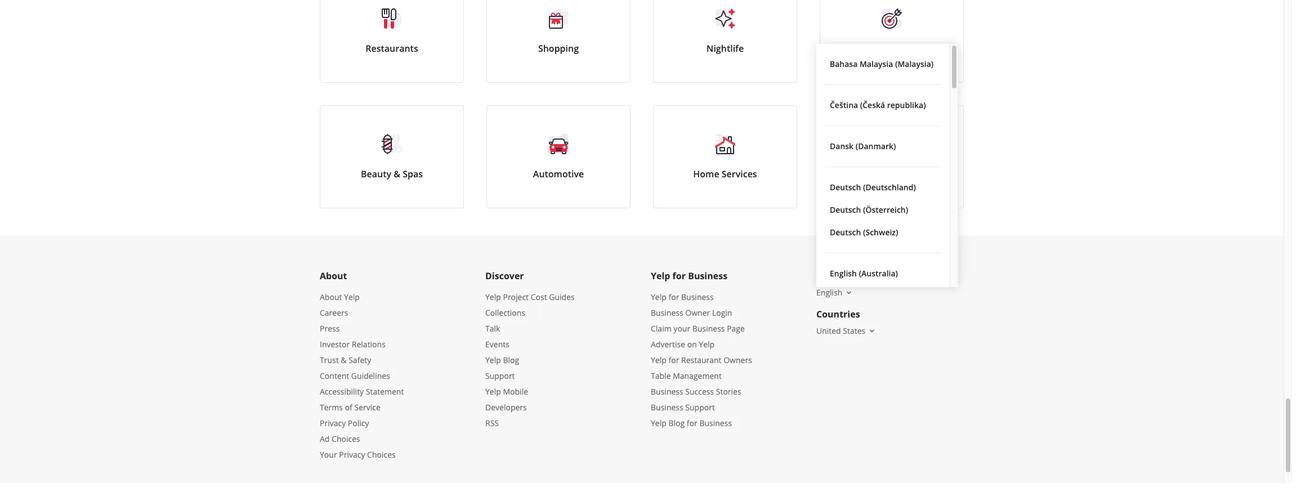 Task type: describe. For each thing, give the bounding box(es) containing it.
yelp down support link
[[486, 386, 501, 397]]

nightlife
[[707, 42, 744, 55]]

owner
[[686, 308, 710, 318]]

more
[[881, 168, 904, 180]]

investor
[[320, 339, 350, 350]]

(schweiz)
[[864, 227, 899, 238]]

careers
[[320, 308, 348, 318]]

guides
[[549, 292, 575, 302]]

1 horizontal spatial &
[[394, 168, 401, 180]]

privacy policy link
[[320, 418, 369, 429]]

business down stories
[[700, 418, 732, 429]]

talk link
[[486, 323, 500, 334]]

stories
[[716, 386, 742, 397]]

life
[[899, 42, 915, 55]]

united
[[817, 326, 841, 336]]

(australia)
[[859, 268, 898, 279]]

16 chevron down v2 image
[[845, 288, 854, 297]]

management
[[673, 371, 722, 381]]

on
[[688, 339, 697, 350]]

investor relations link
[[320, 339, 386, 350]]

bahasa malaysia (malaysia) button
[[826, 53, 941, 75]]

your
[[674, 323, 691, 334]]

business up "yelp blog for business" "link"
[[651, 402, 684, 413]]

for up business owner login link
[[669, 292, 680, 302]]

countries
[[817, 308, 861, 321]]

accessibility
[[320, 386, 364, 397]]

about yelp link
[[320, 292, 360, 302]]

accessibility statement link
[[320, 386, 404, 397]]

united states button
[[817, 326, 877, 336]]

mobile
[[503, 386, 528, 397]]

collections link
[[486, 308, 526, 318]]

business owner login link
[[651, 308, 733, 318]]

project
[[503, 292, 529, 302]]

your
[[320, 450, 337, 460]]

automotive link
[[487, 105, 631, 208]]

english button
[[817, 287, 854, 298]]

dansk (danmark)
[[830, 141, 896, 152]]

terms of service link
[[320, 402, 381, 413]]

business success stories link
[[651, 386, 742, 397]]

1 vertical spatial choices
[[367, 450, 396, 460]]

press link
[[320, 323, 340, 334]]

support inside yelp project cost guides collections talk events yelp blog support yelp mobile developers rss
[[486, 371, 515, 381]]

yelp blog for business link
[[651, 418, 732, 429]]

login
[[713, 308, 733, 318]]

for down advertise
[[669, 355, 680, 366]]

content guidelines link
[[320, 371, 390, 381]]

for up yelp for business link
[[673, 270, 686, 282]]

beauty & spas link
[[320, 105, 464, 208]]

business up owner
[[682, 292, 714, 302]]

beauty & spas
[[361, 168, 423, 180]]

service
[[355, 402, 381, 413]]

bahasa
[[830, 59, 858, 69]]

blog inside the yelp for business business owner login claim your business page advertise on yelp yelp for restaurant owners table management business success stories business support yelp blog for business
[[669, 418, 685, 429]]

malaysia
[[860, 59, 894, 69]]

developers link
[[486, 402, 527, 413]]

terms
[[320, 402, 343, 413]]

yelp for business business owner login claim your business page advertise on yelp yelp for restaurant owners table management business success stories business support yelp blog for business
[[651, 292, 752, 429]]

dansk (danmark) button
[[826, 135, 941, 158]]

of
[[345, 402, 353, 413]]

home services
[[694, 168, 757, 180]]

support inside the yelp for business business owner login claim your business page advertise on yelp yelp for restaurant owners table management business success stories business support yelp blog for business
[[686, 402, 715, 413]]

deutsch (deutschland)
[[830, 182, 916, 193]]

beauty
[[361, 168, 392, 180]]

table
[[651, 371, 671, 381]]

home services link
[[653, 105, 798, 208]]

support link
[[486, 371, 515, 381]]

services
[[722, 168, 757, 180]]

yelp right on
[[699, 339, 715, 350]]

restaurant
[[682, 355, 722, 366]]

safety
[[349, 355, 371, 366]]

advertise on yelp link
[[651, 339, 715, 350]]

more link
[[820, 105, 964, 208]]

content
[[320, 371, 349, 381]]

success
[[686, 386, 714, 397]]

deutsch (österreich) button
[[826, 199, 941, 221]]

(deutschland)
[[864, 182, 916, 193]]

active life
[[870, 42, 915, 55]]

english for english
[[817, 287, 843, 298]]

deutsch for deutsch (deutschland)
[[830, 182, 861, 193]]

about yelp careers press investor relations trust & safety content guidelines accessibility statement terms of service privacy policy ad choices your privacy choices
[[320, 292, 404, 460]]

policy
[[348, 418, 369, 429]]

careers link
[[320, 308, 348, 318]]

press
[[320, 323, 340, 334]]

restaurants link
[[320, 0, 464, 83]]

čeština
[[830, 100, 859, 110]]



Task type: locate. For each thing, give the bounding box(es) containing it.
(danmark)
[[856, 141, 896, 152]]

2 deutsch from the top
[[830, 204, 861, 215]]

1 vertical spatial privacy
[[339, 450, 365, 460]]

page
[[727, 323, 745, 334]]

spas
[[403, 168, 423, 180]]

business down owner
[[693, 323, 725, 334]]

english up 16 chevron down v2 image at the bottom right
[[830, 268, 857, 279]]

(österreich)
[[864, 204, 909, 215]]

developers
[[486, 402, 527, 413]]

0 vertical spatial privacy
[[320, 418, 346, 429]]

english inside button
[[830, 268, 857, 279]]

about up about yelp link
[[320, 270, 347, 282]]

deutsch up deutsch (schweiz)
[[830, 204, 861, 215]]

owners
[[724, 355, 752, 366]]

states
[[843, 326, 866, 336]]

0 vertical spatial support
[[486, 371, 515, 381]]

shopping link
[[487, 0, 631, 83]]

yelp project cost guides collections talk events yelp blog support yelp mobile developers rss
[[486, 292, 575, 429]]

yelp
[[651, 270, 671, 282], [344, 292, 360, 302], [486, 292, 501, 302], [651, 292, 667, 302], [699, 339, 715, 350], [486, 355, 501, 366], [651, 355, 667, 366], [486, 386, 501, 397], [651, 418, 667, 429]]

yelp up careers link
[[344, 292, 360, 302]]

yelp up collections
[[486, 292, 501, 302]]

(malaysia)
[[896, 59, 934, 69]]

yelp for business link
[[651, 292, 714, 302]]

0 vertical spatial english
[[830, 268, 857, 279]]

yelp for business
[[651, 270, 728, 282]]

table management link
[[651, 371, 722, 381]]

deutsch down deutsch (österreich)
[[830, 227, 861, 238]]

support down "success"
[[686, 402, 715, 413]]

& inside the about yelp careers press investor relations trust & safety content guidelines accessibility statement terms of service privacy policy ad choices your privacy choices
[[341, 355, 347, 366]]

privacy down "ad choices" link
[[339, 450, 365, 460]]

1 deutsch from the top
[[830, 182, 861, 193]]

16 chevron down v2 image
[[868, 327, 877, 336]]

nightlife link
[[653, 0, 798, 83]]

čeština (česká republika)
[[830, 100, 926, 110]]

business up yelp for business link
[[688, 270, 728, 282]]

choices down policy
[[367, 450, 396, 460]]

(česká
[[861, 100, 886, 110]]

deutsch (österreich)
[[830, 204, 909, 215]]

united states
[[817, 326, 866, 336]]

1 vertical spatial &
[[341, 355, 347, 366]]

about inside the about yelp careers press investor relations trust & safety content guidelines accessibility statement terms of service privacy policy ad choices your privacy choices
[[320, 292, 342, 302]]

deutsch for deutsch (schweiz)
[[830, 227, 861, 238]]

1 vertical spatial support
[[686, 402, 715, 413]]

automotive
[[533, 168, 584, 180]]

yelp up claim
[[651, 292, 667, 302]]

& right trust
[[341, 355, 347, 366]]

0 vertical spatial choices
[[332, 434, 360, 444]]

privacy
[[320, 418, 346, 429], [339, 450, 365, 460]]

business
[[688, 270, 728, 282], [682, 292, 714, 302], [651, 308, 684, 318], [693, 323, 725, 334], [651, 386, 684, 397], [651, 402, 684, 413], [700, 418, 732, 429]]

čeština (česká republika) button
[[826, 94, 941, 117]]

2 vertical spatial deutsch
[[830, 227, 861, 238]]

yelp up yelp for business link
[[651, 270, 671, 282]]

english (australia) button
[[826, 262, 941, 285]]

guidelines
[[351, 371, 390, 381]]

english (australia)
[[830, 268, 898, 279]]

yelp blog link
[[486, 355, 519, 366]]

blog inside yelp project cost guides collections talk events yelp blog support yelp mobile developers rss
[[503, 355, 519, 366]]

trust
[[320, 355, 339, 366]]

trust & safety link
[[320, 355, 371, 366]]

yelp for restaurant owners link
[[651, 355, 752, 366]]

ad
[[320, 434, 330, 444]]

for
[[673, 270, 686, 282], [669, 292, 680, 302], [669, 355, 680, 366], [687, 418, 698, 429]]

deutsch up deutsch (österreich)
[[830, 182, 861, 193]]

claim your business page link
[[651, 323, 745, 334]]

cost
[[531, 292, 547, 302]]

deutsch for deutsch (österreich)
[[830, 204, 861, 215]]

0 horizontal spatial &
[[341, 355, 347, 366]]

0 vertical spatial blog
[[503, 355, 519, 366]]

about
[[320, 270, 347, 282], [320, 292, 342, 302]]

2 about from the top
[[320, 292, 342, 302]]

0 vertical spatial about
[[320, 270, 347, 282]]

0 horizontal spatial blog
[[503, 355, 519, 366]]

deutsch (deutschland) button
[[826, 176, 941, 199]]

bahasa malaysia (malaysia)
[[830, 59, 934, 69]]

events
[[486, 339, 510, 350]]

your privacy choices link
[[320, 450, 396, 460]]

choices
[[332, 434, 360, 444], [367, 450, 396, 460]]

yelp down 'business support' link
[[651, 418, 667, 429]]

yelp mobile link
[[486, 386, 528, 397]]

business up claim
[[651, 308, 684, 318]]

claim
[[651, 323, 672, 334]]

yelp up table
[[651, 355, 667, 366]]

& left spas
[[394, 168, 401, 180]]

events link
[[486, 339, 510, 350]]

republika)
[[888, 100, 926, 110]]

1 horizontal spatial support
[[686, 402, 715, 413]]

english for english (australia)
[[830, 268, 857, 279]]

0 horizontal spatial support
[[486, 371, 515, 381]]

statement
[[366, 386, 404, 397]]

about up careers link
[[320, 292, 342, 302]]

about for about yelp careers press investor relations trust & safety content guidelines accessibility statement terms of service privacy policy ad choices your privacy choices
[[320, 292, 342, 302]]

privacy down terms
[[320, 418, 346, 429]]

0 vertical spatial deutsch
[[830, 182, 861, 193]]

about for about
[[320, 270, 347, 282]]

blog up support link
[[503, 355, 519, 366]]

home
[[694, 168, 720, 180]]

active
[[870, 42, 896, 55]]

rss link
[[486, 418, 499, 429]]

deutsch (schweiz)
[[830, 227, 899, 238]]

deutsch (schweiz) button
[[826, 221, 941, 244]]

business support link
[[651, 402, 715, 413]]

talk
[[486, 323, 500, 334]]

support down yelp blog link
[[486, 371, 515, 381]]

dansk
[[830, 141, 854, 152]]

yelp project cost guides link
[[486, 292, 575, 302]]

1 horizontal spatial blog
[[669, 418, 685, 429]]

1 horizontal spatial choices
[[367, 450, 396, 460]]

1 vertical spatial blog
[[669, 418, 685, 429]]

3 deutsch from the top
[[830, 227, 861, 238]]

discover
[[486, 270, 524, 282]]

0 horizontal spatial choices
[[332, 434, 360, 444]]

for down 'business support' link
[[687, 418, 698, 429]]

1 vertical spatial about
[[320, 292, 342, 302]]

choices down privacy policy link on the left bottom of the page
[[332, 434, 360, 444]]

1 about from the top
[[320, 270, 347, 282]]

1 vertical spatial deutsch
[[830, 204, 861, 215]]

blog down 'business support' link
[[669, 418, 685, 429]]

active life link
[[820, 0, 964, 83]]

1 vertical spatial english
[[817, 287, 843, 298]]

ad choices link
[[320, 434, 360, 444]]

shopping
[[538, 42, 579, 55]]

english left 16 chevron down v2 image at the bottom right
[[817, 287, 843, 298]]

yelp inside the about yelp careers press investor relations trust & safety content guidelines accessibility statement terms of service privacy policy ad choices your privacy choices
[[344, 292, 360, 302]]

restaurants
[[366, 42, 418, 55]]

business down table
[[651, 386, 684, 397]]

0 vertical spatial &
[[394, 168, 401, 180]]

yelp down events link
[[486, 355, 501, 366]]

blog
[[503, 355, 519, 366], [669, 418, 685, 429]]



Task type: vqa. For each thing, say whether or not it's contained in the screenshot.
Developers
yes



